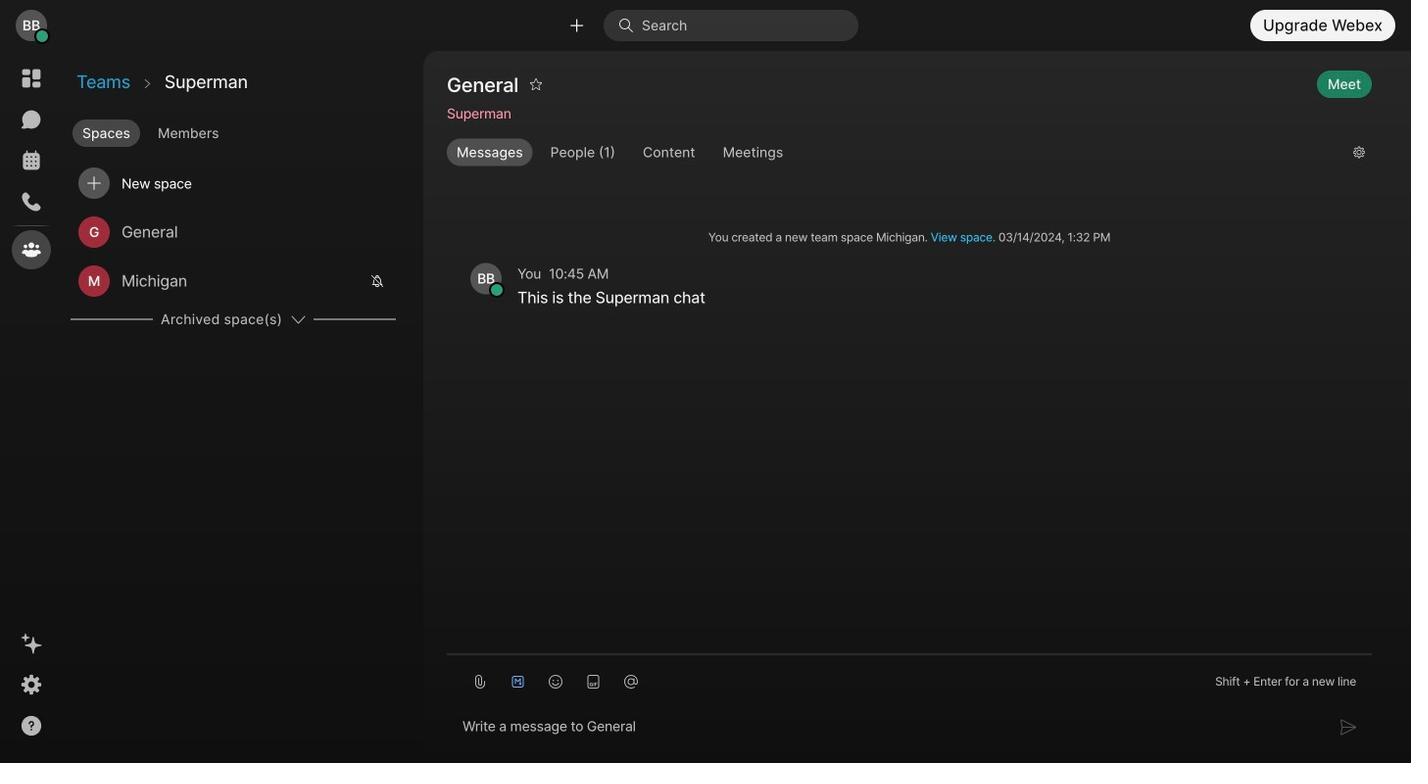 Task type: vqa. For each thing, say whether or not it's contained in the screenshot.
(Superstars) element
no



Task type: describe. For each thing, give the bounding box(es) containing it.
messages list
[[447, 180, 1372, 343]]

michigan, notifications are muted for this space list item
[[71, 257, 396, 306]]

general list item
[[71, 208, 396, 257]]



Task type: locate. For each thing, give the bounding box(es) containing it.
notifications are muted for this space image
[[370, 274, 384, 288]]

group
[[447, 139, 1338, 166]]

arrow down_16 image
[[290, 312, 306, 327]]

navigation
[[0, 51, 63, 764]]

webex tab list
[[12, 59, 51, 270]]

message composer toolbar element
[[447, 655, 1372, 701]]

tab list
[[69, 112, 421, 149]]

list item
[[71, 159, 396, 208]]



